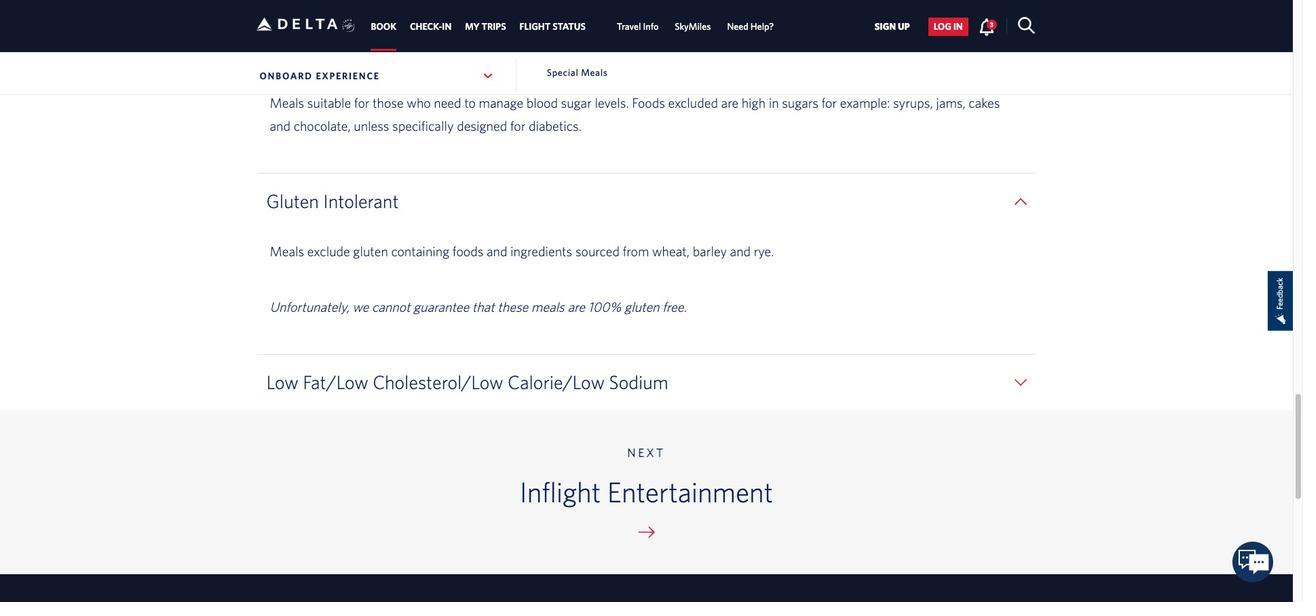 Task type: vqa. For each thing, say whether or not it's contained in the screenshot.
Low
yes



Task type: locate. For each thing, give the bounding box(es) containing it.
1 vertical spatial meals
[[270, 95, 304, 111]]

are left high
[[721, 95, 739, 111]]

and left chocolate, in the top left of the page
[[270, 118, 291, 134]]

sugars
[[782, 95, 819, 111]]

gluten intolerant button
[[266, 190, 1027, 213]]

from
[[623, 244, 649, 259]]

are inside the meals suitable for those who need to manage blood sugar levels. foods excluded are high in sugars for example: syrups, jams, cakes and chocolate, unless specifically designed for diabetics.
[[721, 95, 739, 111]]

and left the rye.
[[730, 244, 751, 259]]

high
[[742, 95, 766, 111]]

2 horizontal spatial for
[[822, 95, 837, 111]]

to
[[464, 95, 476, 111]]

0 horizontal spatial gluten
[[353, 244, 388, 259]]

log
[[934, 21, 952, 32]]

in
[[442, 21, 452, 32]]

sourced
[[576, 244, 620, 259]]

travel info
[[617, 21, 659, 32]]

are
[[721, 95, 739, 111], [568, 300, 585, 315]]

specifically
[[392, 118, 454, 134]]

0 vertical spatial gluten
[[353, 244, 388, 259]]

0 vertical spatial in
[[954, 21, 963, 32]]

1 vertical spatial are
[[568, 300, 585, 315]]

and right foods
[[487, 244, 507, 259]]

need help?
[[727, 21, 774, 32]]

low
[[266, 371, 299, 394]]

my trips link
[[465, 14, 506, 39]]

gluten
[[266, 190, 319, 213]]

tab list containing book
[[364, 0, 782, 51]]

for down manage
[[510, 118, 526, 134]]

need help? link
[[727, 14, 774, 39]]

onboard experience button
[[256, 59, 498, 93]]

need
[[727, 21, 749, 32]]

meals
[[581, 67, 608, 78], [270, 95, 304, 111], [270, 244, 304, 259]]

unfortunately,
[[270, 300, 349, 315]]

1 horizontal spatial in
[[954, 21, 963, 32]]

suitable
[[307, 95, 351, 111]]

meals right special
[[581, 67, 608, 78]]

special meals
[[547, 67, 608, 78]]

levels.
[[595, 95, 629, 111]]

free.
[[663, 300, 687, 315]]

and
[[270, 118, 291, 134], [487, 244, 507, 259], [730, 244, 751, 259]]

are left 100%
[[568, 300, 585, 315]]

log in
[[934, 21, 963, 32]]

these
[[498, 300, 528, 315]]

fat/low
[[303, 371, 368, 394]]

in inside the meals suitable for those who need to manage blood sugar levels. foods excluded are high in sugars for example: syrups, jams, cakes and chocolate, unless specifically designed for diabetics.
[[769, 95, 779, 111]]

exclude
[[307, 244, 350, 259]]

check-in
[[410, 21, 452, 32]]

1 horizontal spatial gluten
[[625, 300, 660, 315]]

1 vertical spatial in
[[769, 95, 779, 111]]

in right the log
[[954, 21, 963, 32]]

meals down onboard
[[270, 95, 304, 111]]

intolerant
[[323, 190, 399, 213]]

flight status link
[[520, 14, 586, 39]]

1 horizontal spatial for
[[510, 118, 526, 134]]

meals left exclude
[[270, 244, 304, 259]]

barley
[[693, 244, 727, 259]]

0 horizontal spatial in
[[769, 95, 779, 111]]

meals inside the meals suitable for those who need to manage blood sugar levels. foods excluded are high in sugars for example: syrups, jams, cakes and chocolate, unless specifically designed for diabetics.
[[270, 95, 304, 111]]

in right high
[[769, 95, 779, 111]]

unless
[[354, 118, 389, 134]]

0 horizontal spatial are
[[568, 300, 585, 315]]

for up the unless
[[354, 95, 370, 111]]

gluten left free. at the right of the page
[[625, 300, 660, 315]]

1 horizontal spatial are
[[721, 95, 739, 111]]

for right sugars
[[822, 95, 837, 111]]

example:
[[840, 95, 890, 111]]

0 vertical spatial meals
[[581, 67, 608, 78]]

skymiles
[[675, 21, 711, 32]]

in
[[954, 21, 963, 32], [769, 95, 779, 111]]

low fat/low cholesterol/low calorie/low sodium
[[266, 371, 669, 394]]

designed
[[457, 118, 507, 134]]

inflight
[[520, 476, 601, 509]]

tab list
[[364, 0, 782, 51]]

gluten
[[353, 244, 388, 259], [625, 300, 660, 315]]

for
[[354, 95, 370, 111], [822, 95, 837, 111], [510, 118, 526, 134]]

excluded
[[668, 95, 718, 111]]

onboard
[[260, 71, 313, 81]]

2 vertical spatial meals
[[270, 244, 304, 259]]

low fat/low cholesterol/low calorie/low sodium button
[[266, 371, 1027, 395]]

0 horizontal spatial and
[[270, 118, 291, 134]]

0 vertical spatial are
[[721, 95, 739, 111]]

help?
[[751, 21, 774, 32]]

diabetic button
[[266, 42, 1027, 65]]

delta air lines image
[[256, 3, 338, 45]]

gluten right exclude
[[353, 244, 388, 259]]



Task type: describe. For each thing, give the bounding box(es) containing it.
next
[[627, 446, 666, 460]]

status
[[553, 21, 586, 32]]

cannot
[[372, 300, 410, 315]]

onboard experience
[[260, 71, 380, 81]]

book link
[[371, 14, 396, 39]]

and inside the meals suitable for those who need to manage blood sugar levels. foods excluded are high in sugars for example: syrups, jams, cakes and chocolate, unless specifically designed for diabetics.
[[270, 118, 291, 134]]

flight status
[[520, 21, 586, 32]]

flight
[[520, 21, 551, 32]]

my
[[465, 21, 480, 32]]

special
[[547, 67, 579, 78]]

0 horizontal spatial for
[[354, 95, 370, 111]]

check-
[[410, 21, 442, 32]]

ingredients
[[511, 244, 572, 259]]

100%
[[588, 300, 621, 315]]

trips
[[482, 21, 506, 32]]

1 vertical spatial gluten
[[625, 300, 660, 315]]

who
[[407, 95, 431, 111]]

sign up
[[875, 21, 910, 32]]

sign up link
[[869, 18, 916, 36]]

sodium
[[609, 371, 669, 394]]

3 link
[[979, 18, 997, 35]]

manage
[[479, 95, 523, 111]]

calorie/low
[[508, 371, 605, 394]]

those
[[373, 95, 404, 111]]

rye.
[[754, 244, 774, 259]]

skyteam image
[[342, 5, 355, 47]]

inflight entertainment
[[520, 476, 773, 509]]

meals exclude gluten containing foods and ingredients sourced from wheat, barley and rye.
[[270, 244, 774, 259]]

cakes
[[969, 95, 1000, 111]]

up
[[898, 21, 910, 32]]

2 horizontal spatial and
[[730, 244, 751, 259]]

info
[[643, 21, 659, 32]]

need
[[434, 95, 461, 111]]

diabetic
[[266, 42, 332, 64]]

that
[[472, 300, 495, 315]]

gluten intolerant
[[266, 190, 399, 213]]

in inside the log in button
[[954, 21, 963, 32]]

foods
[[632, 95, 665, 111]]

1 horizontal spatial and
[[487, 244, 507, 259]]

sugar
[[561, 95, 592, 111]]

experience
[[316, 71, 380, 81]]

containing
[[391, 244, 450, 259]]

blood
[[527, 95, 558, 111]]

entertainment
[[607, 476, 773, 509]]

syrups,
[[893, 95, 933, 111]]

travel
[[617, 21, 641, 32]]

wheat,
[[652, 244, 690, 259]]

chocolate,
[[294, 118, 351, 134]]

diabetics.
[[529, 118, 582, 134]]

meals for those
[[270, 95, 304, 111]]

check-in link
[[410, 14, 452, 39]]

we
[[352, 300, 369, 315]]

log in button
[[929, 18, 969, 36]]

message us image
[[1233, 543, 1274, 583]]

foods
[[453, 244, 484, 259]]

meals suitable for those who need to manage blood sugar levels. foods excluded are high in sugars for example: syrups, jams, cakes and chocolate, unless specifically designed for diabetics.
[[270, 95, 1000, 134]]

guarantee
[[413, 300, 469, 315]]

unfortunately, we cannot guarantee that these meals are 100% gluten free.
[[270, 300, 687, 315]]

my trips
[[465, 21, 506, 32]]

book
[[371, 21, 396, 32]]

3
[[990, 20, 994, 28]]

jams,
[[936, 95, 966, 111]]

skymiles link
[[675, 14, 711, 39]]

cholesterol/low
[[373, 371, 503, 394]]

meals
[[531, 300, 565, 315]]

meals for containing
[[270, 244, 304, 259]]

sign
[[875, 21, 896, 32]]

travel info link
[[617, 14, 659, 39]]



